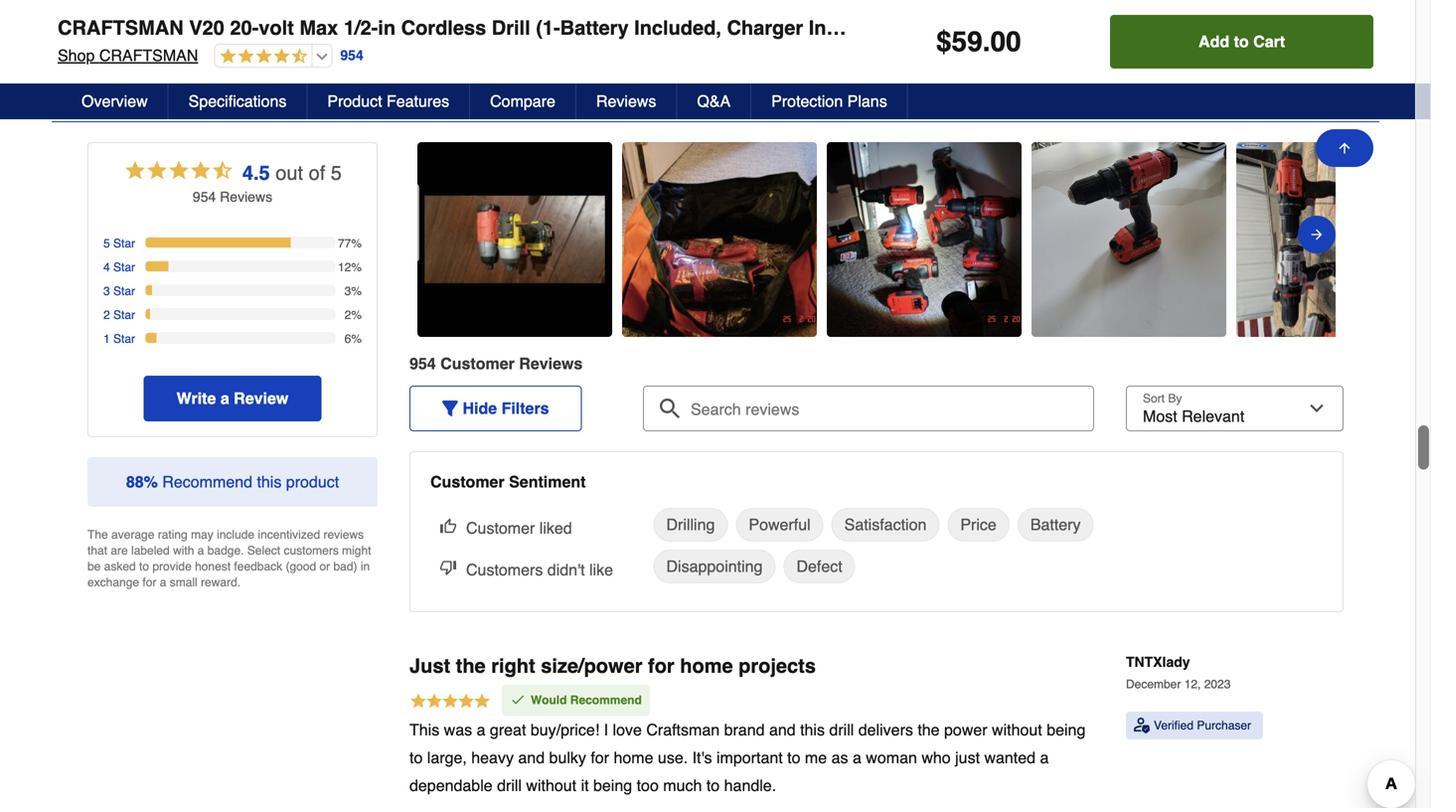 Task type: vqa. For each thing, say whether or not it's contained in the screenshot.
Once you have your quote, schedule a time for installation that best suits your household. We understand that your life is busy, so we provide fast installation while maintaining quality results. After installation, our professionals will clean up and provide maintenance advice. Lowe's carpet installation comes with a one-year warranty so you can be sure the job was done right. in the top of the page
no



Task type: describe. For each thing, give the bounding box(es) containing it.
reward.
[[201, 575, 241, 589]]

0 vertical spatial customer
[[440, 354, 515, 373]]

a inside button
[[220, 389, 229, 407]]

star for 5 star
[[113, 237, 135, 250]]

reviews button down included,
[[52, 60, 1380, 122]]

12%
[[338, 260, 362, 274]]

1 vertical spatial 4.5 stars image
[[123, 158, 235, 187]]

0 horizontal spatial the
[[456, 654, 486, 677]]

review for 954 customer review s
[[519, 354, 574, 373]]

1 uploaded image image from the left
[[622, 230, 817, 249]]

954 inside 4.5 out of 5 954 review s
[[193, 189, 216, 205]]

.
[[983, 26, 990, 58]]

for inside this was a great buy/price!  i love craftsman brand and this drill delivers the power without being to large, heavy and bulky for home use.  it's important to me as a woman who just wanted a dependable drill without it being too much to handle.
[[591, 749, 609, 767]]

a right as
[[853, 749, 862, 767]]

compare button
[[470, 83, 576, 119]]

overview
[[81, 92, 148, 110]]

customer sentiment
[[430, 473, 586, 491]]

labeled
[[131, 544, 170, 558]]

battery button
[[1018, 508, 1094, 542]]

v20
[[189, 16, 224, 39]]

max
[[300, 16, 338, 39]]

didn't
[[547, 561, 585, 579]]

product features
[[327, 92, 449, 110]]

1 horizontal spatial in
[[378, 16, 396, 39]]

heavy
[[471, 749, 514, 767]]

%
[[144, 473, 158, 491]]

to left me
[[787, 749, 801, 767]]

like
[[589, 561, 613, 579]]

this
[[409, 721, 440, 739]]

might
[[342, 544, 371, 558]]

disappointing button
[[653, 550, 776, 583]]

1 vertical spatial and
[[518, 749, 545, 767]]

shop craftsman
[[58, 46, 198, 65]]

protection plans button
[[752, 83, 908, 119]]

home inside this was a great buy/price!  i love craftsman brand and this drill delivers the power without being to large, heavy and bulky for home use.  it's important to me as a woman who just wanted a dependable drill without it being too much to handle.
[[614, 749, 653, 767]]

who
[[922, 749, 951, 767]]

a right the wanted
[[1040, 749, 1049, 767]]

powerful button
[[736, 508, 824, 542]]

s inside 4.5 out of 5 954 review s
[[265, 189, 272, 205]]

2
[[103, 308, 110, 322]]

filters
[[501, 399, 549, 417]]

88
[[126, 473, 144, 491]]

2%
[[345, 308, 362, 322]]

4 star
[[103, 260, 135, 274]]

954 for 954 customer review s
[[409, 354, 436, 373]]

battery
[[560, 16, 629, 39]]

customer liked
[[466, 519, 572, 537]]

write
[[177, 389, 216, 407]]

1 horizontal spatial and
[[769, 721, 796, 739]]

customers
[[284, 544, 339, 558]]

arrow up image
[[1337, 140, 1353, 156]]

bad)
[[333, 560, 357, 573]]

2023
[[1204, 677, 1231, 691]]

0 vertical spatial craftsman
[[58, 16, 184, 39]]

review inside 4.5 out of 5 954 review s
[[220, 189, 265, 205]]

power
[[944, 721, 988, 739]]

3
[[103, 284, 110, 298]]

q&a button
[[677, 83, 752, 119]]

reviews button down battery
[[576, 83, 677, 119]]

great product that you should have image image
[[417, 230, 612, 249]]

badge.
[[207, 544, 244, 558]]

Search reviews text field
[[651, 386, 1086, 419]]

to inside the average rating may include incentivized reviews that are labeled with a badge. select customers might be asked to provide honest feedback (good or bad) in exchange for a small reward.
[[139, 560, 149, 573]]

cordless
[[401, 16, 486, 39]]

the average rating may include incentivized reviews that are labeled with a badge. select customers might be asked to provide honest feedback (good or bad) in exchange for a small reward.
[[87, 528, 371, 589]]

3%
[[345, 284, 362, 298]]

in inside the average rating may include incentivized reviews that are labeled with a badge. select customers might be asked to provide honest feedback (good or bad) in exchange for a small reward.
[[361, 560, 370, 573]]

4
[[103, 260, 110, 274]]

powerful
[[749, 515, 811, 534]]

a down may
[[198, 544, 204, 558]]

5 stars image
[[409, 692, 491, 713]]

20-
[[230, 16, 259, 39]]

1 horizontal spatial reviews
[[596, 92, 656, 110]]

1 vertical spatial craftsman
[[99, 46, 198, 65]]

compare
[[490, 92, 556, 110]]

review for write a review
[[234, 389, 289, 407]]

purchaser
[[1197, 719, 1251, 732]]

arrow right image
[[1309, 222, 1325, 246]]

verified purchaser
[[1154, 719, 1251, 732]]

december
[[1126, 677, 1181, 691]]

important
[[717, 749, 783, 767]]

0 horizontal spatial reviews
[[74, 76, 169, 104]]

88 % recommend this product
[[126, 473, 339, 491]]

it's
[[692, 749, 712, 767]]

59
[[952, 26, 983, 58]]

77%
[[338, 237, 362, 250]]

wanted
[[984, 749, 1036, 767]]

thumb down image
[[440, 560, 456, 575]]

right
[[491, 654, 535, 677]]

(1-
[[536, 16, 560, 39]]

add to cart button
[[1110, 15, 1374, 69]]

overview button
[[62, 83, 169, 119]]

hide filters button
[[409, 386, 582, 431]]

as
[[831, 749, 848, 767]]

1/2-
[[344, 16, 378, 39]]

the
[[87, 528, 108, 542]]

be
[[87, 560, 101, 573]]

would recommend
[[531, 693, 642, 707]]

drilling
[[666, 515, 715, 534]]

q&a
[[697, 92, 731, 110]]

filter image
[[442, 400, 458, 416]]

4.5
[[242, 161, 270, 184]]

provide
[[152, 560, 192, 573]]

size/power
[[541, 654, 643, 677]]

cart
[[1253, 32, 1285, 51]]

buy/price!
[[531, 721, 600, 739]]

brand
[[724, 721, 765, 739]]

to down this
[[409, 749, 423, 767]]

$ 59 . 00
[[936, 26, 1021, 58]]

customer for customer sentiment
[[430, 473, 505, 491]]



Task type: locate. For each thing, give the bounding box(es) containing it.
0 horizontal spatial uploaded image image
[[622, 230, 817, 249]]

craftsman
[[646, 721, 720, 739]]

1 horizontal spatial being
[[1047, 721, 1086, 739]]

0 horizontal spatial s
[[265, 189, 272, 205]]

and right the brand
[[769, 721, 796, 739]]

5 star from the top
[[113, 332, 135, 346]]

3 star from the top
[[113, 284, 135, 298]]

being left verified purchaser icon
[[1047, 721, 1086, 739]]

0 horizontal spatial being
[[593, 776, 632, 795]]

star right 4
[[113, 260, 135, 274]]

customer up hide
[[440, 354, 515, 373]]

tntxlady december 12, 2023
[[1126, 654, 1231, 691]]

write a review
[[177, 389, 289, 407]]

drilling button
[[653, 508, 728, 542]]

drill up as
[[829, 721, 854, 739]]

a right was
[[477, 721, 485, 739]]

home up craftsman on the bottom
[[680, 654, 733, 677]]

use.
[[658, 749, 688, 767]]

or
[[320, 560, 330, 573]]

would
[[531, 693, 567, 707]]

just the right size/power for home projects
[[409, 654, 816, 677]]

plans
[[847, 92, 887, 110]]

verified purchaser icon image
[[1134, 718, 1150, 733]]

1 horizontal spatial 954
[[340, 47, 363, 63]]

craftsman up overview button
[[99, 46, 198, 65]]

for down provide
[[142, 575, 156, 589]]

review down 4.5
[[220, 189, 265, 205]]

0 vertical spatial s
[[265, 189, 272, 205]]

2 vertical spatial 954
[[409, 354, 436, 373]]

recommend up may
[[162, 473, 252, 491]]

reviews
[[74, 76, 169, 104], [596, 92, 656, 110]]

954 for 954
[[340, 47, 363, 63]]

1 vertical spatial in
[[361, 560, 370, 573]]

1 star
[[103, 332, 135, 346]]

thumb up image
[[440, 518, 456, 534]]

2 horizontal spatial 954
[[409, 354, 436, 373]]

too
[[637, 776, 659, 795]]

review
[[220, 189, 265, 205], [519, 354, 574, 373], [234, 389, 289, 407]]

2 uploaded image image from the left
[[827, 230, 1022, 249]]

0 horizontal spatial in
[[361, 560, 370, 573]]

1 vertical spatial s
[[574, 354, 583, 373]]

checkmark image
[[510, 692, 526, 708]]

customer up customers
[[466, 519, 535, 537]]

5 up 4
[[103, 237, 110, 250]]

star
[[113, 237, 135, 250], [113, 260, 135, 274], [113, 284, 135, 298], [113, 308, 135, 322], [113, 332, 135, 346]]

charger
[[727, 16, 803, 39]]

this up me
[[800, 721, 825, 739]]

0 vertical spatial the
[[456, 654, 486, 677]]

to inside button
[[1234, 32, 1249, 51]]

product features button
[[308, 83, 470, 119]]

to down labeled
[[139, 560, 149, 573]]

include
[[217, 528, 255, 542]]

1 horizontal spatial uploaded image image
[[827, 230, 1022, 249]]

with
[[173, 544, 194, 558]]

bulky
[[549, 749, 586, 767]]

without down bulky
[[526, 776, 577, 795]]

1 vertical spatial 5
[[103, 237, 110, 250]]

star for 1 star
[[113, 332, 135, 346]]

1 horizontal spatial s
[[574, 354, 583, 373]]

1 vertical spatial recommend
[[570, 693, 642, 707]]

for inside the average rating may include incentivized reviews that are labeled with a badge. select customers might be asked to provide honest feedback (good or bad) in exchange for a small reward.
[[142, 575, 156, 589]]

add to cart
[[1199, 32, 1285, 51]]

craftsman v20 20-volt max 1/2-in cordless drill (1-battery included, charger included)
[[58, 16, 897, 39]]

satisfaction button
[[832, 508, 940, 542]]

the best little drill around. image image
[[1032, 230, 1226, 249]]

craftsman
[[58, 16, 184, 39], [99, 46, 198, 65]]

star for 4 star
[[113, 260, 135, 274]]

2 vertical spatial for
[[591, 749, 609, 767]]

this
[[257, 473, 282, 491], [800, 721, 825, 739]]

0 vertical spatial and
[[769, 721, 796, 739]]

review inside button
[[234, 389, 289, 407]]

the inside this was a great buy/price!  i love craftsman brand and this drill delivers the power without being to large, heavy and bulky for home use.  it's important to me as a woman who just wanted a dependable drill without it being too much to handle.
[[918, 721, 940, 739]]

0 vertical spatial recommend
[[162, 473, 252, 491]]

product
[[286, 473, 339, 491]]

1 horizontal spatial home
[[680, 654, 733, 677]]

review up filters
[[519, 354, 574, 373]]

defect
[[797, 557, 843, 575]]

1 vertical spatial being
[[593, 776, 632, 795]]

to down "it's"
[[707, 776, 720, 795]]

0 vertical spatial drill
[[829, 721, 854, 739]]

for down the i at the left bottom of page
[[591, 749, 609, 767]]

this was a great buy/price!  i love craftsman brand and this drill delivers the power without being to large, heavy and bulky for home use.  it's important to me as a woman who just wanted a dependable drill without it being too much to handle.
[[409, 721, 1086, 795]]

defect button
[[784, 550, 855, 583]]

included,
[[634, 16, 721, 39]]

to
[[1234, 32, 1249, 51], [139, 560, 149, 573], [409, 749, 423, 767], [787, 749, 801, 767], [707, 776, 720, 795]]

recommend
[[162, 473, 252, 491], [570, 693, 642, 707]]

1 vertical spatial the
[[918, 721, 940, 739]]

sentiment
[[509, 473, 586, 491]]

this left product
[[257, 473, 282, 491]]

0 vertical spatial in
[[378, 16, 396, 39]]

1 vertical spatial drill
[[497, 776, 522, 795]]

product
[[327, 92, 382, 110]]

1 star from the top
[[113, 237, 135, 250]]

woman
[[866, 749, 917, 767]]

0 horizontal spatial home
[[614, 749, 653, 767]]

1 vertical spatial customer
[[430, 473, 505, 491]]

a right write
[[220, 389, 229, 407]]

0 vertical spatial without
[[992, 721, 1042, 739]]

a down provide
[[160, 575, 166, 589]]

small
[[170, 575, 198, 589]]

great
[[490, 721, 526, 739]]

1 horizontal spatial this
[[800, 721, 825, 739]]

4.5 stars image left 4.5
[[123, 158, 235, 187]]

3 uploaded image image from the left
[[1236, 230, 1431, 249]]

1 vertical spatial for
[[648, 654, 675, 677]]

to right add
[[1234, 32, 1249, 51]]

s up hide filters button
[[574, 354, 583, 373]]

handle.
[[724, 776, 776, 795]]

customer up thumb up image
[[430, 473, 505, 491]]

average
[[111, 528, 154, 542]]

chevron up image
[[1338, 80, 1358, 100]]

2 vertical spatial customer
[[466, 519, 535, 537]]

0 horizontal spatial and
[[518, 749, 545, 767]]

star up 4 star
[[113, 237, 135, 250]]

write a review button
[[144, 376, 321, 421]]

are
[[111, 544, 128, 558]]

star for 3 star
[[113, 284, 135, 298]]

for up craftsman on the bottom
[[648, 654, 675, 677]]

drill
[[829, 721, 854, 739], [497, 776, 522, 795]]

home down love
[[614, 749, 653, 767]]

1 horizontal spatial without
[[992, 721, 1042, 739]]

in left cordless
[[378, 16, 396, 39]]

0 horizontal spatial this
[[257, 473, 282, 491]]

0 vertical spatial 5
[[331, 161, 342, 184]]

me
[[805, 749, 827, 767]]

customer for customer liked
[[466, 519, 535, 537]]

battery
[[1030, 515, 1081, 534]]

craftsman up shop craftsman
[[58, 16, 184, 39]]

1 horizontal spatial for
[[591, 749, 609, 767]]

reviews down shop craftsman
[[74, 76, 169, 104]]

0 horizontal spatial without
[[526, 776, 577, 795]]

add
[[1199, 32, 1230, 51]]

this inside this was a great buy/price!  i love craftsman brand and this drill delivers the power without being to large, heavy and bulky for home use.  it's important to me as a woman who just wanted a dependable drill without it being too much to handle.
[[800, 721, 825, 739]]

1 horizontal spatial the
[[918, 721, 940, 739]]

0 vertical spatial 954
[[340, 47, 363, 63]]

2 horizontal spatial for
[[648, 654, 675, 677]]

0 vertical spatial review
[[220, 189, 265, 205]]

2 star
[[103, 308, 135, 322]]

star right 3
[[113, 284, 135, 298]]

rating
[[158, 528, 188, 542]]

delivers
[[858, 721, 913, 739]]

out
[[276, 161, 303, 184]]

$
[[936, 26, 952, 58]]

1 vertical spatial 954
[[193, 189, 216, 205]]

and left bulky
[[518, 749, 545, 767]]

5 right the of
[[331, 161, 342, 184]]

select
[[247, 544, 280, 558]]

was
[[444, 721, 472, 739]]

and
[[769, 721, 796, 739], [518, 749, 545, 767]]

0 horizontal spatial for
[[142, 575, 156, 589]]

reviews
[[323, 528, 364, 542]]

reviews down battery
[[596, 92, 656, 110]]

review right write
[[234, 389, 289, 407]]

1 vertical spatial review
[[519, 354, 574, 373]]

love
[[613, 721, 642, 739]]

1 horizontal spatial 5
[[331, 161, 342, 184]]

asked
[[104, 560, 136, 573]]

price button
[[948, 508, 1010, 542]]

0 horizontal spatial 5
[[103, 237, 110, 250]]

feedback
[[234, 560, 282, 573]]

0 vertical spatial 4.5 stars image
[[215, 48, 307, 66]]

4.5 stars image
[[215, 48, 307, 66], [123, 158, 235, 187]]

hide
[[463, 399, 497, 417]]

0 horizontal spatial 954
[[193, 189, 216, 205]]

6%
[[345, 332, 362, 346]]

protection
[[771, 92, 843, 110]]

0 vertical spatial home
[[680, 654, 733, 677]]

the up who
[[918, 721, 940, 739]]

954 customer review s
[[409, 354, 583, 373]]

without up the wanted
[[992, 721, 1042, 739]]

0 horizontal spatial recommend
[[162, 473, 252, 491]]

4.5 stars image down volt
[[215, 48, 307, 66]]

1 vertical spatial without
[[526, 776, 577, 795]]

star right 2
[[113, 308, 135, 322]]

i
[[604, 721, 608, 739]]

s down 4.5
[[265, 189, 272, 205]]

0 vertical spatial being
[[1047, 721, 1086, 739]]

in down might
[[361, 560, 370, 573]]

shop
[[58, 46, 95, 65]]

being right it on the bottom left of the page
[[593, 776, 632, 795]]

1 vertical spatial home
[[614, 749, 653, 767]]

dependable
[[409, 776, 493, 795]]

(good
[[286, 560, 316, 573]]

1 horizontal spatial recommend
[[570, 693, 642, 707]]

features
[[387, 92, 449, 110]]

0 vertical spatial for
[[142, 575, 156, 589]]

recommend up the i at the left bottom of page
[[570, 693, 642, 707]]

0 horizontal spatial drill
[[497, 776, 522, 795]]

2 star from the top
[[113, 260, 135, 274]]

may
[[191, 528, 213, 542]]

1 vertical spatial this
[[800, 721, 825, 739]]

drill down heavy
[[497, 776, 522, 795]]

the right just
[[456, 654, 486, 677]]

uploaded image image
[[622, 230, 817, 249], [827, 230, 1022, 249], [1236, 230, 1431, 249]]

honest
[[195, 560, 231, 573]]

star for 2 star
[[113, 308, 135, 322]]

5 inside 4.5 out of 5 954 review s
[[331, 161, 342, 184]]

price
[[960, 515, 997, 534]]

just
[[955, 749, 980, 767]]

00
[[990, 26, 1021, 58]]

2 vertical spatial review
[[234, 389, 289, 407]]

4 star from the top
[[113, 308, 135, 322]]

0 vertical spatial this
[[257, 473, 282, 491]]

1 horizontal spatial drill
[[829, 721, 854, 739]]

star right 1
[[113, 332, 135, 346]]

2 horizontal spatial uploaded image image
[[1236, 230, 1431, 249]]



